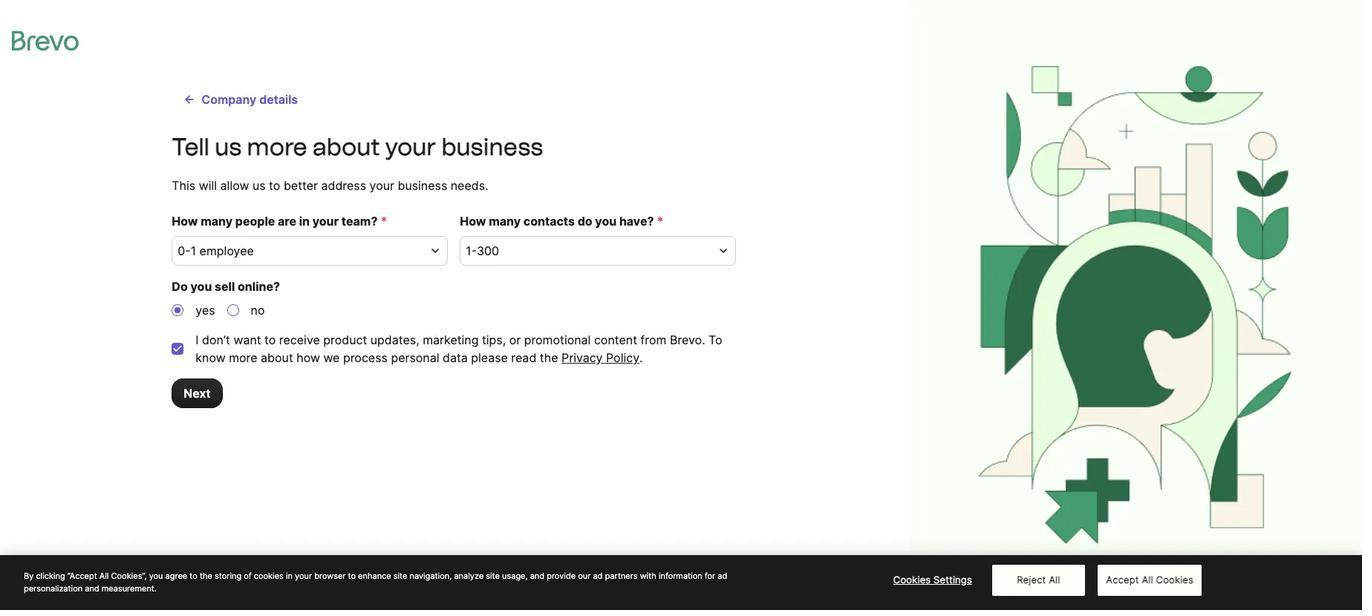 Task type: vqa. For each thing, say whether or not it's contained in the screenshot.
I
yes



Task type: locate. For each thing, give the bounding box(es) containing it.
to right want
[[265, 333, 276, 348]]

the inside i don't want to receive product updates, marketing tips, or promotional content from brevo. to know more about how we process personal data please read the
[[540, 351, 558, 365]]

ad right for
[[718, 571, 727, 582]]

0 vertical spatial about
[[313, 133, 380, 161]]

0 horizontal spatial the
[[200, 571, 212, 582]]

1 horizontal spatial the
[[540, 351, 558, 365]]

in
[[299, 214, 310, 229], [286, 571, 293, 582]]

how up 0- at the top left of the page
[[172, 214, 198, 229]]

1 vertical spatial in
[[286, 571, 293, 582]]

all right reject
[[1049, 574, 1060, 586]]

how
[[172, 214, 198, 229], [460, 214, 486, 229]]

0 horizontal spatial all
[[99, 571, 109, 582]]

business up needs.
[[442, 133, 543, 161]]

1 vertical spatial more
[[229, 351, 257, 365]]

1 vertical spatial and
[[85, 583, 99, 594]]

cookies right accept on the right bottom of the page
[[1156, 574, 1194, 586]]

enhance
[[358, 571, 391, 582]]

site right enhance
[[394, 571, 407, 582]]

allow
[[220, 178, 249, 193]]

will
[[199, 178, 217, 193]]

0 vertical spatial in
[[299, 214, 310, 229]]

about
[[313, 133, 380, 161], [261, 351, 293, 365]]

the
[[540, 351, 558, 365], [200, 571, 212, 582]]

ad
[[593, 571, 603, 582], [718, 571, 727, 582]]

1 horizontal spatial cookies
[[1156, 574, 1194, 586]]

tips,
[[482, 333, 506, 348]]

all for accept all cookies
[[1142, 574, 1153, 586]]

us right allow
[[253, 178, 266, 193]]

many
[[201, 214, 233, 229], [489, 214, 521, 229]]

1 horizontal spatial how
[[460, 214, 486, 229]]

usage,
[[502, 571, 528, 582]]

* right have?
[[657, 214, 664, 229]]

us right tell at left top
[[215, 133, 242, 161]]

1 how from the left
[[172, 214, 198, 229]]

1 ad from the left
[[593, 571, 603, 582]]

cookies left the "settings"
[[894, 574, 931, 586]]

how many contacts do you have? *
[[460, 214, 664, 229]]

reject all button
[[992, 565, 1085, 596]]

1 horizontal spatial *
[[657, 214, 664, 229]]

0 horizontal spatial cookies
[[894, 574, 931, 586]]

accept
[[1106, 574, 1139, 586]]

site left usage,
[[486, 571, 500, 582]]

2 vertical spatial you
[[149, 571, 163, 582]]

cookies",
[[111, 571, 147, 582]]

1 horizontal spatial us
[[253, 178, 266, 193]]

your
[[385, 133, 436, 161], [370, 178, 394, 193], [313, 214, 339, 229], [295, 571, 312, 582]]

your inside by clicking "accept all cookies", you agree to the storing of cookies in your browser to enhance site navigation, analyze site usage, and provide our ad partners with information for ad personalization and measurement.
[[295, 571, 312, 582]]

1 many from the left
[[201, 214, 233, 229]]

0 horizontal spatial how
[[172, 214, 198, 229]]

content
[[594, 333, 637, 348]]

how for how many contacts do you have? *
[[460, 214, 486, 229]]

0 horizontal spatial in
[[286, 571, 293, 582]]

the left storing
[[200, 571, 212, 582]]

tell
[[172, 133, 209, 161]]

in right the are
[[299, 214, 310, 229]]

storing
[[215, 571, 242, 582]]

to
[[269, 178, 280, 193], [265, 333, 276, 348], [190, 571, 197, 582], [348, 571, 356, 582]]

0 horizontal spatial *
[[381, 214, 387, 229]]

agree
[[165, 571, 187, 582]]

1-300 button
[[460, 236, 736, 266]]

1 horizontal spatial about
[[313, 133, 380, 161]]

know
[[196, 351, 226, 365]]

0 vertical spatial the
[[540, 351, 558, 365]]

marketing
[[423, 333, 479, 348]]

are
[[278, 214, 296, 229]]

in inside by clicking "accept all cookies", you agree to the storing of cookies in your browser to enhance site navigation, analyze site usage, and provide our ad partners with information for ad personalization and measurement.
[[286, 571, 293, 582]]

and down "accept
[[85, 583, 99, 594]]

how up 1- on the top of the page
[[460, 214, 486, 229]]

0 horizontal spatial you
[[149, 571, 163, 582]]

site
[[394, 571, 407, 582], [486, 571, 500, 582]]

ad right our
[[593, 571, 603, 582]]

0 horizontal spatial us
[[215, 133, 242, 161]]

0-1 employee
[[178, 244, 254, 259]]

0 horizontal spatial many
[[201, 214, 233, 229]]

to left better
[[269, 178, 280, 193]]

cookies
[[894, 574, 931, 586], [1156, 574, 1194, 586]]

us
[[215, 133, 242, 161], [253, 178, 266, 193]]

1 horizontal spatial site
[[486, 571, 500, 582]]

all right "accept
[[99, 571, 109, 582]]

reject
[[1017, 574, 1046, 586]]

1 vertical spatial the
[[200, 571, 212, 582]]

many up '300'
[[489, 214, 521, 229]]

from
[[641, 333, 667, 348]]

*
[[381, 214, 387, 229], [657, 214, 664, 229]]

contacts
[[524, 214, 575, 229]]

1 vertical spatial us
[[253, 178, 266, 193]]

business
[[442, 133, 543, 161], [398, 178, 447, 193]]

more inside i don't want to receive product updates, marketing tips, or promotional content from brevo. to know more about how we process personal data please read the
[[229, 351, 257, 365]]

1 vertical spatial business
[[398, 178, 447, 193]]

to
[[709, 333, 722, 348]]

for
[[705, 571, 715, 582]]

1 horizontal spatial ad
[[718, 571, 727, 582]]

about inside i don't want to receive product updates, marketing tips, or promotional content from brevo. to know more about how we process personal data please read the
[[261, 351, 293, 365]]

1 vertical spatial about
[[261, 351, 293, 365]]

business left needs.
[[398, 178, 447, 193]]

how
[[297, 351, 320, 365]]

no
[[251, 303, 265, 318]]

tell us more about your business
[[172, 133, 543, 161]]

all
[[99, 571, 109, 582], [1049, 574, 1060, 586], [1142, 574, 1153, 586]]

read
[[511, 351, 537, 365]]

accept all cookies button
[[1098, 565, 1202, 596]]

0 horizontal spatial and
[[85, 583, 99, 594]]

0 horizontal spatial about
[[261, 351, 293, 365]]

this
[[172, 178, 196, 193]]

brevo.
[[670, 333, 705, 348]]

.
[[640, 351, 643, 365]]

1 horizontal spatial all
[[1049, 574, 1060, 586]]

about up address
[[313, 133, 380, 161]]

* right 'team?'
[[381, 214, 387, 229]]

we
[[323, 351, 340, 365]]

promotional
[[524, 333, 591, 348]]

2 how from the left
[[460, 214, 486, 229]]

2 many from the left
[[489, 214, 521, 229]]

many for contacts
[[489, 214, 521, 229]]

1
[[191, 244, 196, 259]]

2 horizontal spatial all
[[1142, 574, 1153, 586]]

you inside by clicking "accept all cookies", you agree to the storing of cookies in your browser to enhance site navigation, analyze site usage, and provide our ad partners with information for ad personalization and measurement.
[[149, 571, 163, 582]]

reject all
[[1017, 574, 1060, 586]]

0 vertical spatial and
[[530, 571, 545, 582]]

many up 0-1 employee
[[201, 214, 233, 229]]

2 horizontal spatial you
[[595, 214, 617, 229]]

0 horizontal spatial ad
[[593, 571, 603, 582]]

more
[[247, 133, 307, 161], [229, 351, 257, 365]]

and
[[530, 571, 545, 582], [85, 583, 99, 594]]

about down receive
[[261, 351, 293, 365]]

1 horizontal spatial you
[[191, 279, 212, 294]]

needs.
[[451, 178, 488, 193]]

all right accept on the right bottom of the page
[[1142, 574, 1153, 586]]

300
[[477, 244, 499, 259]]

in right cookies
[[286, 571, 293, 582]]

the inside by clicking "accept all cookies", you agree to the storing of cookies in your browser to enhance site navigation, analyze site usage, and provide our ad partners with information for ad personalization and measurement.
[[200, 571, 212, 582]]

1 horizontal spatial many
[[489, 214, 521, 229]]

and right usage,
[[530, 571, 545, 582]]

more up better
[[247, 133, 307, 161]]

the down the promotional
[[540, 351, 558, 365]]

more down want
[[229, 351, 257, 365]]

0 horizontal spatial site
[[394, 571, 407, 582]]



Task type: describe. For each thing, give the bounding box(es) containing it.
accept all cookies
[[1106, 574, 1194, 586]]

partners
[[605, 571, 638, 582]]

don't
[[202, 333, 230, 348]]

2 * from the left
[[657, 214, 664, 229]]

1-
[[466, 244, 477, 259]]

1 cookies from the left
[[894, 574, 931, 586]]

browser
[[314, 571, 346, 582]]

1 * from the left
[[381, 214, 387, 229]]

0 vertical spatial business
[[442, 133, 543, 161]]

with
[[640, 571, 657, 582]]

privacy policy .
[[562, 351, 643, 365]]

do
[[172, 279, 188, 294]]

provide
[[547, 571, 576, 582]]

how for how many people are in your team? *
[[172, 214, 198, 229]]

want
[[234, 333, 261, 348]]

measurement.
[[102, 583, 157, 594]]

1 horizontal spatial in
[[299, 214, 310, 229]]

company details
[[202, 92, 298, 107]]

i
[[196, 333, 199, 348]]

people
[[235, 214, 275, 229]]

clicking
[[36, 571, 65, 582]]

settings
[[934, 574, 972, 586]]

cookies
[[254, 571, 284, 582]]

"accept
[[67, 571, 97, 582]]

navigation,
[[410, 571, 452, 582]]

data
[[443, 351, 468, 365]]

details
[[259, 92, 298, 107]]

all inside by clicking "accept all cookies", you agree to the storing of cookies in your browser to enhance site navigation, analyze site usage, and provide our ad partners with information for ad personalization and measurement.
[[99, 571, 109, 582]]

privacy policy link
[[562, 349, 640, 367]]

1 horizontal spatial and
[[530, 571, 545, 582]]

team?
[[342, 214, 378, 229]]

online?
[[238, 279, 280, 294]]

sell
[[215, 279, 235, 294]]

by clicking "accept all cookies", you agree to the storing of cookies in your browser to enhance site navigation, analyze site usage, and provide our ad partners with information for ad personalization and measurement.
[[24, 571, 727, 594]]

2 ad from the left
[[718, 571, 727, 582]]

or
[[509, 333, 521, 348]]

personal
[[391, 351, 439, 365]]

1 site from the left
[[394, 571, 407, 582]]

cookies settings
[[894, 574, 972, 586]]

to inside i don't want to receive product updates, marketing tips, or promotional content from brevo. to know more about how we process personal data please read the
[[265, 333, 276, 348]]

policy
[[606, 351, 640, 365]]

1 vertical spatial you
[[191, 279, 212, 294]]

company details button
[[172, 85, 310, 114]]

our
[[578, 571, 591, 582]]

0 vertical spatial us
[[215, 133, 242, 161]]

analyze
[[454, 571, 484, 582]]

next
[[184, 386, 211, 401]]

better
[[284, 178, 318, 193]]

all for reject all
[[1049, 574, 1060, 586]]

please
[[471, 351, 508, 365]]

how many people are in your team? *
[[172, 214, 387, 229]]

have?
[[619, 214, 654, 229]]

do you sell online?
[[172, 279, 280, 294]]

many for people
[[201, 214, 233, 229]]

cookies settings button
[[886, 566, 979, 595]]

company
[[202, 92, 256, 107]]

i don't want to receive product updates, marketing tips, or promotional content from brevo. to know more about how we process personal data please read the
[[196, 333, 722, 365]]

0-1 employee button
[[172, 236, 448, 266]]

0 vertical spatial more
[[247, 133, 307, 161]]

do
[[578, 214, 592, 229]]

to right browser
[[348, 571, 356, 582]]

2 cookies from the left
[[1156, 574, 1194, 586]]

1-300
[[466, 244, 499, 259]]

by
[[24, 571, 34, 582]]

product
[[323, 333, 367, 348]]

receive
[[279, 333, 320, 348]]

process
[[343, 351, 388, 365]]

2 site from the left
[[486, 571, 500, 582]]

0 vertical spatial you
[[595, 214, 617, 229]]

updates,
[[371, 333, 419, 348]]

of
[[244, 571, 252, 582]]

employee
[[200, 244, 254, 259]]

personalization
[[24, 583, 83, 594]]

information
[[659, 571, 703, 582]]

0-
[[178, 244, 191, 259]]

yes
[[196, 303, 215, 318]]

next button
[[172, 379, 223, 409]]

this will allow us to better address your business needs.
[[172, 178, 488, 193]]

address
[[321, 178, 366, 193]]

privacy
[[562, 351, 603, 365]]

to right agree
[[190, 571, 197, 582]]



